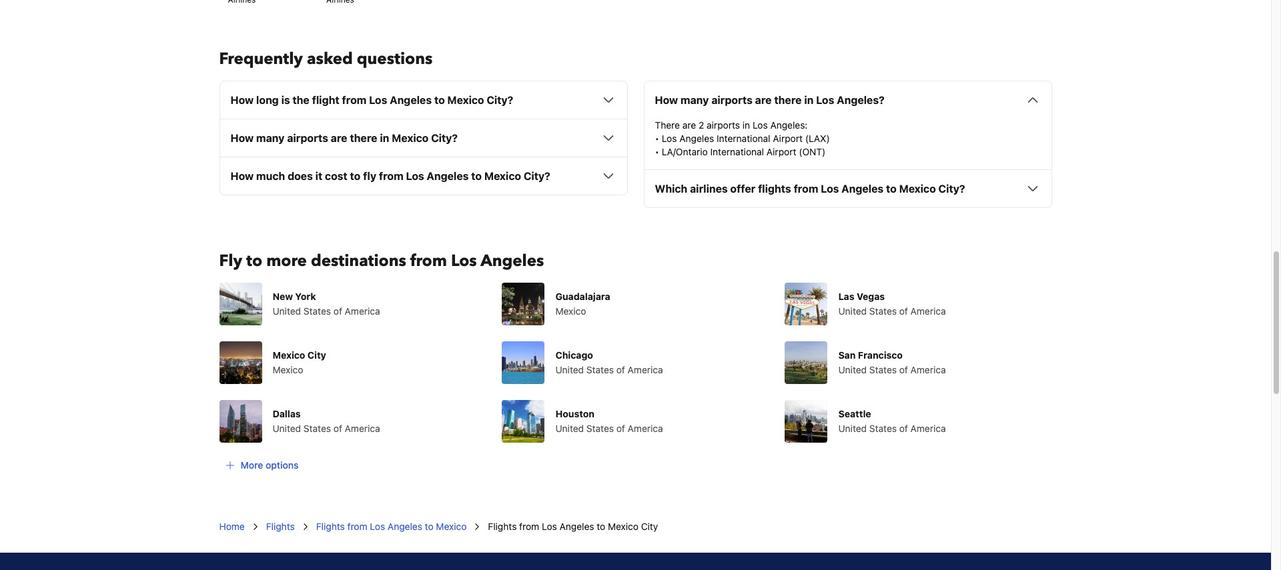 Task type: vqa. For each thing, say whether or not it's contained in the screenshot.


Task type: locate. For each thing, give the bounding box(es) containing it.
how
[[231, 94, 254, 106], [655, 94, 678, 106], [231, 132, 254, 144], [231, 170, 254, 182]]

airports
[[712, 94, 753, 106], [707, 120, 740, 131], [287, 132, 328, 144]]

states
[[304, 306, 331, 317], [870, 306, 897, 317], [587, 365, 614, 376], [870, 365, 897, 376], [304, 423, 331, 435], [587, 423, 614, 435], [870, 423, 897, 435]]

in up angeles:
[[805, 94, 814, 106]]

city
[[308, 350, 326, 361], [641, 522, 659, 533]]

states inside san francisco united states of america
[[870, 365, 897, 376]]

2 horizontal spatial are
[[756, 94, 772, 106]]

america inside seattle united states of america
[[911, 423, 946, 435]]

international
[[717, 133, 771, 144], [711, 146, 765, 158]]

0 vertical spatial in
[[805, 94, 814, 106]]

new
[[273, 291, 293, 303]]

there inside dropdown button
[[350, 132, 378, 144]]

in inside how many airports are there in mexico city? dropdown button
[[380, 132, 389, 144]]

in down how many airports are there in los angeles?
[[743, 120, 751, 131]]

there are 2 airports in los angeles: • los angeles international airport (lax) • la/ontario international airport (ont)
[[655, 120, 830, 158]]

many inside 'dropdown button'
[[681, 94, 709, 106]]

united
[[273, 306, 301, 317], [839, 306, 867, 317], [556, 365, 584, 376], [839, 365, 867, 376], [273, 423, 301, 435], [556, 423, 584, 435], [839, 423, 867, 435]]

in up how much does it cost to fly from los angeles to mexico city?
[[380, 132, 389, 144]]

(lax)
[[806, 133, 830, 144]]

states inside seattle united states of america
[[870, 423, 897, 435]]

states inside dallas united states of america
[[304, 423, 331, 435]]

states inside las vegas united states of america
[[870, 306, 897, 317]]

0 vertical spatial international
[[717, 133, 771, 144]]

flights from los angeles to mexico city link
[[488, 521, 659, 534]]

angeles:
[[771, 120, 808, 131]]

angeles inside there are 2 airports in los angeles: • los angeles international airport (lax) • la/ontario international airport (ont)
[[680, 133, 715, 144]]

america
[[345, 306, 380, 317], [911, 306, 946, 317], [628, 365, 663, 376], [911, 365, 946, 376], [345, 423, 380, 435], [628, 423, 663, 435], [911, 423, 946, 435]]

1 horizontal spatial flights
[[316, 522, 345, 533]]

york
[[295, 291, 316, 303]]

1 flights from the left
[[266, 522, 295, 533]]

how long is the flight from los angeles to mexico city?
[[231, 94, 514, 106]]

are inside 'dropdown button'
[[756, 94, 772, 106]]

in inside how many airports are there in los angeles? 'dropdown button'
[[805, 94, 814, 106]]

0 vertical spatial city
[[308, 350, 326, 361]]

0 vertical spatial airports
[[712, 94, 753, 106]]

1 vertical spatial are
[[683, 120, 696, 131]]

how much does it cost to fly from los angeles to mexico city? button
[[231, 168, 617, 184]]

2 horizontal spatial in
[[805, 94, 814, 106]]

which airlines offer flights from los angeles to mexico city?
[[655, 183, 966, 195]]

more
[[267, 251, 307, 273]]

2 vertical spatial are
[[331, 132, 348, 144]]

flights
[[266, 522, 295, 533], [316, 522, 345, 533], [488, 522, 517, 533]]

houston united states of america
[[556, 409, 663, 435]]

0 horizontal spatial are
[[331, 132, 348, 144]]

vegas
[[857, 291, 885, 303]]

2 vertical spatial in
[[380, 132, 389, 144]]

how for how long is the flight from los angeles to mexico city?
[[231, 94, 254, 106]]

international down how many airports are there in los angeles?
[[717, 133, 771, 144]]

angeles
[[390, 94, 432, 106], [680, 133, 715, 144], [427, 170, 469, 182], [842, 183, 884, 195], [481, 251, 544, 273], [388, 522, 423, 533], [560, 522, 595, 533]]

airports inside dropdown button
[[287, 132, 328, 144]]

america inside houston united states of america
[[628, 423, 663, 435]]

0 horizontal spatial many
[[256, 132, 285, 144]]

airlines
[[690, 183, 728, 195]]

is
[[281, 94, 290, 106]]

many up the much
[[256, 132, 285, 144]]

many inside dropdown button
[[256, 132, 285, 144]]

of inside seattle united states of america
[[900, 423, 909, 435]]

in inside there are 2 airports in los angeles: • los angeles international airport (lax) • la/ontario international airport (ont)
[[743, 120, 751, 131]]

flights for flights from los angeles to mexico
[[316, 522, 345, 533]]

states inside 'new york united states of america'
[[304, 306, 331, 317]]

airports up there are 2 airports in los angeles: • los angeles international airport (lax) • la/ontario international airport (ont)
[[712, 94, 753, 106]]

many
[[681, 94, 709, 106], [256, 132, 285, 144]]

guadalajara mexico
[[556, 291, 611, 317]]

las vegas united states of america
[[839, 291, 946, 317]]

seattle united states of america
[[839, 409, 946, 435]]

2 horizontal spatial flights
[[488, 522, 517, 533]]

united down seattle
[[839, 423, 867, 435]]

united down chicago
[[556, 365, 584, 376]]

destinations
[[311, 251, 406, 273]]

airports down the
[[287, 132, 328, 144]]

1 vertical spatial city
[[641, 522, 659, 533]]

1 horizontal spatial are
[[683, 120, 696, 131]]

united down the houston
[[556, 423, 584, 435]]

home link
[[219, 521, 245, 534]]

how for how many airports are there in mexico city?
[[231, 132, 254, 144]]

many up 2
[[681, 94, 709, 106]]

there
[[655, 120, 680, 131]]

mexico
[[448, 94, 484, 106], [392, 132, 429, 144], [485, 170, 521, 182], [900, 183, 937, 195], [556, 306, 587, 317], [273, 350, 305, 361], [273, 365, 303, 376], [436, 522, 467, 533], [608, 522, 639, 533]]

united down san
[[839, 365, 867, 376]]

does
[[288, 170, 313, 182]]

are up angeles:
[[756, 94, 772, 106]]

are up cost
[[331, 132, 348, 144]]

of inside dallas united states of america
[[334, 423, 342, 435]]

airport
[[773, 133, 803, 144], [767, 146, 797, 158]]

dallas
[[273, 409, 301, 420]]

0 horizontal spatial there
[[350, 132, 378, 144]]

united down new
[[273, 306, 301, 317]]

airports for how many airports are there in mexico city?
[[287, 132, 328, 144]]

los
[[369, 94, 387, 106], [817, 94, 835, 106], [753, 120, 768, 131], [406, 170, 424, 182], [821, 183, 840, 195], [451, 251, 477, 273], [370, 522, 385, 533], [542, 522, 557, 533]]

united down las
[[839, 306, 867, 317]]

home
[[219, 522, 245, 533]]

1 vertical spatial there
[[350, 132, 378, 144]]

• los
[[655, 133, 677, 144]]

2 vertical spatial airports
[[287, 132, 328, 144]]

long
[[256, 94, 279, 106]]

1 vertical spatial many
[[256, 132, 285, 144]]

cost
[[325, 170, 348, 182]]

angeles?
[[837, 94, 885, 106]]

much
[[256, 170, 285, 182]]

to
[[435, 94, 445, 106], [350, 170, 361, 182], [472, 170, 482, 182], [887, 183, 897, 195], [246, 251, 263, 273], [425, 522, 434, 533], [597, 522, 606, 533]]

from inside the how much does it cost to fly from los angeles to mexico city? dropdown button
[[379, 170, 404, 182]]

are for city?
[[331, 132, 348, 144]]

in
[[805, 94, 814, 106], [743, 120, 751, 131], [380, 132, 389, 144]]

0 vertical spatial many
[[681, 94, 709, 106]]

0 vertical spatial are
[[756, 94, 772, 106]]

states inside houston united states of america
[[587, 423, 614, 435]]

3 flights from the left
[[488, 522, 517, 533]]

airports inside 'dropdown button'
[[712, 94, 753, 106]]

there
[[775, 94, 802, 106], [350, 132, 378, 144]]

houston
[[556, 409, 595, 420]]

0 horizontal spatial in
[[380, 132, 389, 144]]

1 horizontal spatial there
[[775, 94, 802, 106]]

1 vertical spatial in
[[743, 120, 751, 131]]

1 vertical spatial airports
[[707, 120, 740, 131]]

are inside dropdown button
[[331, 132, 348, 144]]

from inside the flights from los angeles to mexico city link
[[520, 522, 540, 533]]

are
[[756, 94, 772, 106], [683, 120, 696, 131], [331, 132, 348, 144]]

2 flights from the left
[[316, 522, 345, 533]]

city?
[[487, 94, 514, 106], [431, 132, 458, 144], [524, 170, 551, 182], [939, 183, 966, 195]]

fly
[[363, 170, 377, 182]]

international up the offer
[[711, 146, 765, 158]]

there inside 'dropdown button'
[[775, 94, 802, 106]]

of inside chicago united states of america
[[617, 365, 626, 376]]

0 horizontal spatial flights
[[266, 522, 295, 533]]

of inside las vegas united states of america
[[900, 306, 909, 317]]

of
[[334, 306, 342, 317], [900, 306, 909, 317], [617, 365, 626, 376], [900, 365, 909, 376], [334, 423, 342, 435], [617, 423, 626, 435], [900, 423, 909, 435]]

the
[[293, 94, 310, 106]]

dallas united states of america
[[273, 409, 380, 435]]

united inside dallas united states of america
[[273, 423, 301, 435]]

0 vertical spatial there
[[775, 94, 802, 106]]

flights from los angeles to mexico link
[[316, 521, 467, 534]]

0 vertical spatial airport
[[773, 133, 803, 144]]

are inside there are 2 airports in los angeles: • los angeles international airport (lax) • la/ontario international airport (ont)
[[683, 120, 696, 131]]

0 horizontal spatial city
[[308, 350, 326, 361]]

from inside "which airlines offer flights from los angeles to mexico city?" dropdown button
[[794, 183, 819, 195]]

america inside san francisco united states of america
[[911, 365, 946, 376]]

how inside 'dropdown button'
[[655, 94, 678, 106]]

from
[[342, 94, 367, 106], [379, 170, 404, 182], [794, 183, 819, 195], [410, 251, 447, 273], [348, 522, 368, 533], [520, 522, 540, 533]]

how for how many airports are there in los angeles?
[[655, 94, 678, 106]]

there up angeles:
[[775, 94, 802, 106]]

which airlines offer flights from los angeles to mexico city? button
[[655, 181, 1041, 197]]

united down dallas in the bottom of the page
[[273, 423, 301, 435]]

1 horizontal spatial many
[[681, 94, 709, 106]]

1 horizontal spatial in
[[743, 120, 751, 131]]

from inside flights from los angeles to mexico link
[[348, 522, 368, 533]]

which
[[655, 183, 688, 195]]

america inside chicago united states of america
[[628, 365, 663, 376]]

airports right 2
[[707, 120, 740, 131]]

america inside 'new york united states of america'
[[345, 306, 380, 317]]

are left 2
[[683, 120, 696, 131]]

there up fly
[[350, 132, 378, 144]]

san francisco united states of america
[[839, 350, 946, 376]]



Task type: describe. For each thing, give the bounding box(es) containing it.
it
[[316, 170, 323, 182]]

more options button
[[219, 454, 304, 478]]

flight
[[312, 94, 340, 106]]

san
[[839, 350, 856, 361]]

flights for flights
[[266, 522, 295, 533]]

many for how many airports are there in los angeles?
[[681, 94, 709, 106]]

of inside san francisco united states of america
[[900, 365, 909, 376]]

are for angeles?
[[756, 94, 772, 106]]

fly to more destinations from los angeles
[[219, 251, 544, 273]]

flights link
[[266, 521, 295, 534]]

united inside san francisco united states of america
[[839, 365, 867, 376]]

america inside dallas united states of america
[[345, 423, 380, 435]]

united inside chicago united states of america
[[556, 365, 584, 376]]

seattle
[[839, 409, 872, 420]]

how for how much does it cost to fly from los angeles to mexico city?
[[231, 170, 254, 182]]

1 vertical spatial airport
[[767, 146, 797, 158]]

(ont)
[[799, 146, 826, 158]]

las
[[839, 291, 855, 303]]

in for angeles?
[[805, 94, 814, 106]]

frequently asked questions
[[219, 48, 433, 70]]

america inside las vegas united states of america
[[911, 306, 946, 317]]

united inside 'new york united states of america'
[[273, 306, 301, 317]]

chicago
[[556, 350, 593, 361]]

chicago united states of america
[[556, 350, 663, 376]]

offer
[[731, 183, 756, 195]]

mexico city mexico
[[273, 350, 326, 376]]

how many airports are there in mexico city? button
[[231, 130, 617, 146]]

guadalajara
[[556, 291, 611, 303]]

many for how many airports are there in mexico city?
[[256, 132, 285, 144]]

how long is the flight from los angeles to mexico city? button
[[231, 92, 617, 108]]

united inside las vegas united states of america
[[839, 306, 867, 317]]

of inside 'new york united states of america'
[[334, 306, 342, 317]]

more options
[[241, 460, 299, 472]]

flights from los angeles to mexico city
[[488, 522, 659, 533]]

los inside there are 2 airports in los angeles: • los angeles international airport (lax) • la/ontario international airport (ont)
[[753, 120, 768, 131]]

how many airports are there in mexico city?
[[231, 132, 458, 144]]

fly
[[219, 251, 242, 273]]

how much does it cost to fly from los angeles to mexico city?
[[231, 170, 551, 182]]

states inside chicago united states of america
[[587, 365, 614, 376]]

more
[[241, 460, 263, 472]]

of inside houston united states of america
[[617, 423, 626, 435]]

united inside seattle united states of america
[[839, 423, 867, 435]]

1 horizontal spatial city
[[641, 522, 659, 533]]

city inside mexico city mexico
[[308, 350, 326, 361]]

there for los
[[775, 94, 802, 106]]

frequently
[[219, 48, 303, 70]]

questions
[[357, 48, 433, 70]]

los inside 'dropdown button'
[[817, 94, 835, 106]]

united inside houston united states of america
[[556, 423, 584, 435]]

how many airports are there in los angeles?
[[655, 94, 885, 106]]

from inside how long is the flight from los angeles to mexico city? dropdown button
[[342, 94, 367, 106]]

flights
[[758, 183, 792, 195]]

2
[[699, 120, 705, 131]]

airports for how many airports are there in los angeles?
[[712, 94, 753, 106]]

options
[[266, 460, 299, 472]]

new york united states of america
[[273, 291, 380, 317]]

1 vertical spatial international
[[711, 146, 765, 158]]

francisco
[[859, 350, 903, 361]]

airports inside there are 2 airports in los angeles: • los angeles international airport (lax) • la/ontario international airport (ont)
[[707, 120, 740, 131]]

flights from los angeles to mexico
[[316, 522, 467, 533]]

there for mexico
[[350, 132, 378, 144]]

in for city?
[[380, 132, 389, 144]]

• la/ontario
[[655, 146, 708, 158]]

mexico inside guadalajara mexico
[[556, 306, 587, 317]]

how many airports are there in los angeles? button
[[655, 92, 1041, 108]]

flights for flights from los angeles to mexico city
[[488, 522, 517, 533]]

asked
[[307, 48, 353, 70]]



